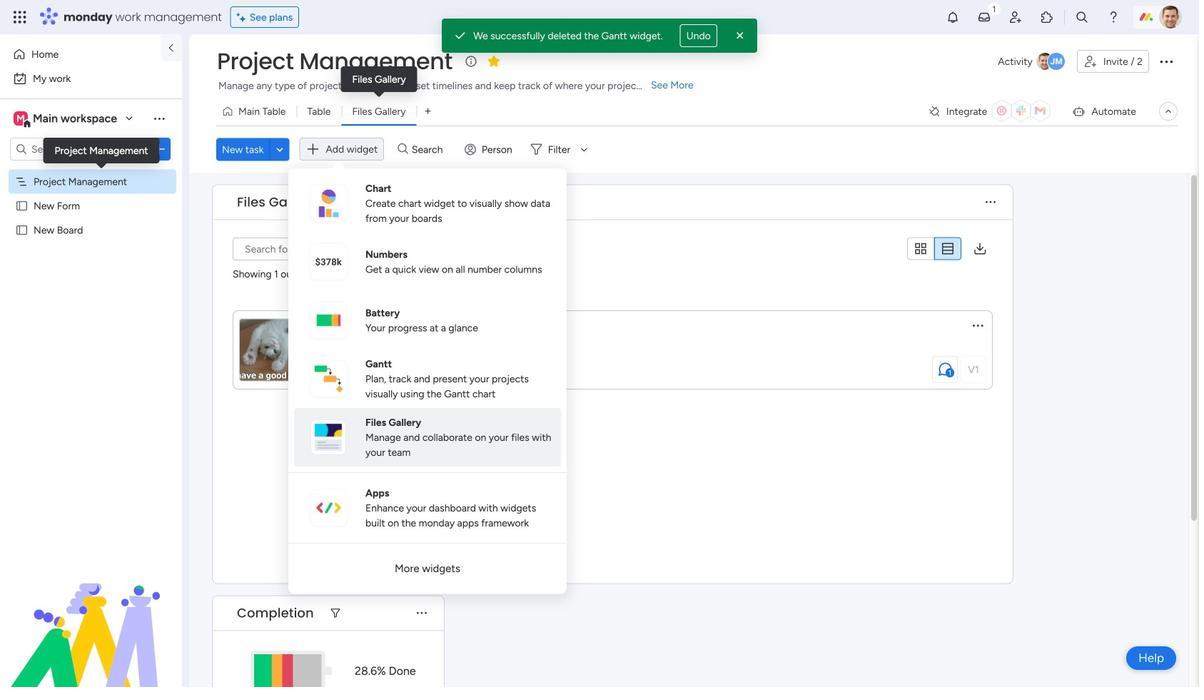 Task type: describe. For each thing, give the bounding box(es) containing it.
add view image
[[425, 106, 431, 117]]

options image
[[1158, 53, 1175, 70]]

update feed image
[[977, 10, 991, 24]]

workspace image
[[14, 111, 28, 126]]

search image
[[345, 243, 357, 255]]

Search for files search field
[[233, 238, 363, 260]]

close image
[[733, 29, 747, 43]]

terry turtle image
[[1159, 6, 1182, 29]]

options image
[[152, 142, 166, 156]]

arrow down image
[[576, 141, 593, 158]]

lottie animation element
[[0, 543, 182, 687]]

0 vertical spatial option
[[9, 43, 152, 66]]

remove from favorites image
[[487, 54, 501, 68]]

v2 search image
[[398, 141, 408, 157]]

1 image
[[988, 1, 1001, 17]]

download image
[[973, 242, 987, 256]]



Task type: locate. For each thing, give the bounding box(es) containing it.
alert
[[442, 19, 757, 53]]

monday marketplace image
[[1040, 10, 1054, 24]]

2 vertical spatial option
[[0, 169, 182, 172]]

1 vertical spatial public board image
[[15, 223, 29, 237]]

workspace selection element
[[14, 110, 119, 128]]

notifications image
[[946, 10, 960, 24]]

gallery layout group
[[907, 237, 962, 261]]

Search field
[[408, 139, 451, 159]]

collapse board header image
[[1163, 106, 1174, 117]]

None field
[[213, 46, 456, 76], [233, 193, 319, 212], [233, 604, 318, 623], [213, 46, 456, 76], [233, 193, 319, 212], [233, 604, 318, 623]]

None search field
[[233, 238, 363, 260]]

2 public board image from the top
[[15, 223, 29, 237]]

list box
[[0, 167, 182, 435]]

option
[[9, 43, 152, 66], [9, 67, 173, 90], [0, 169, 182, 172]]

workspace options image
[[152, 111, 166, 125]]

main content
[[189, 173, 1199, 687]]

invite members image
[[1009, 10, 1023, 24]]

help image
[[1106, 10, 1121, 24]]

show board description image
[[462, 54, 480, 69]]

1 vertical spatial option
[[9, 67, 173, 90]]

0 vertical spatial public board image
[[15, 199, 29, 213]]

more dots image
[[417, 608, 427, 619]]

search everything image
[[1075, 10, 1089, 24]]

see plans image
[[237, 9, 250, 25]]

more dots image
[[986, 197, 996, 208]]

angle down image
[[276, 144, 283, 155]]

Search in workspace field
[[30, 141, 119, 157]]

public board image
[[15, 199, 29, 213], [15, 223, 29, 237]]

1 public board image from the top
[[15, 199, 29, 213]]

select product image
[[13, 10, 27, 24]]

lottie animation image
[[0, 543, 182, 687]]



Task type: vqa. For each thing, say whether or not it's contained in the screenshot.
Public board icon
yes



